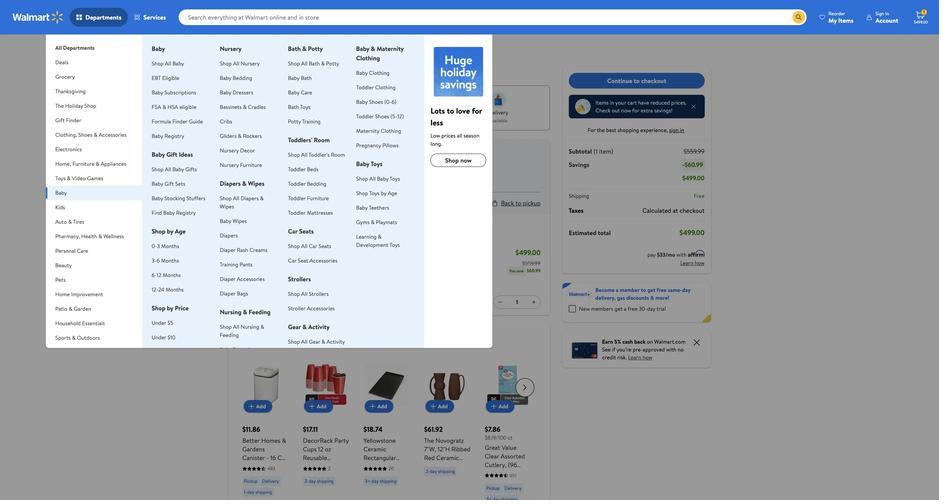 Task type: describe. For each thing, give the bounding box(es) containing it.
personal care
[[55, 247, 88, 255]]

add to cart image inside "$7.86" group
[[489, 402, 499, 411]]

in inside 'items in your cart have reduced prices. check out now for extra savings!'
[[610, 99, 614, 107]]

1 for 1
[[516, 298, 518, 306]]

2 vertical spatial wipes
[[233, 217, 247, 225]]

0 vertical spatial feeding
[[249, 308, 271, 316]]

toys inside 'learning & development toys'
[[390, 241, 400, 249]]

items inside reorder my items
[[839, 16, 854, 24]]

clothing for baby
[[369, 69, 390, 77]]

2- inside $17.11 group
[[305, 478, 309, 485]]

baby for baby dressers
[[220, 89, 231, 96]]

same-
[[668, 286, 682, 294]]

0 horizontal spatial gear
[[288, 323, 301, 331]]

0 horizontal spatial 12
[[157, 271, 162, 279]]

shop all bath & potty link
[[288, 60, 339, 67]]

toys up shop all baby toys
[[371, 160, 383, 168]]

care for personal care
[[77, 247, 88, 255]]

add to cart image for $18.74
[[368, 402, 378, 411]]

shipping inside $17.11 group
[[317, 478, 334, 485]]

diaper rash creams
[[220, 246, 268, 254]]

0 horizontal spatial formula
[[152, 118, 171, 125]]

back to pickup button
[[501, 199, 541, 207]]

1 vertical spatial free
[[694, 192, 705, 200]]

a inside become a member to get free same-day delivery, gas discounts & more!
[[616, 286, 619, 294]]

baby right find
[[163, 209, 175, 217]]

1 vertical spatial strollers
[[309, 290, 329, 298]]

baby for baby stocking stuffers
[[152, 194, 163, 202]]

container
[[242, 479, 270, 488]]

1 vertical spatial 24
[[158, 286, 164, 294]]

hr
[[310, 166, 316, 174]]

accessories down the "pants"
[[237, 275, 265, 283]]

in 200+ people's carts
[[238, 237, 283, 244]]

toys & video games
[[55, 174, 103, 182]]

$61.92 the novogratz 7"w, 12"h ribbed red ceramic vase with handles, set of 2
[[424, 425, 471, 479]]

all for nursing & feeding
[[233, 323, 239, 331]]

$61.92 group
[[424, 349, 471, 479]]

no
[[678, 346, 684, 354]]

accessories down shop all strollers link
[[307, 305, 335, 312]]

months for 12-24 months
[[166, 286, 184, 294]]

& right the gyms
[[371, 218, 375, 226]]

all for toddlers' room
[[301, 151, 308, 159]]

gliders & rockers link
[[220, 132, 262, 140]]

low
[[431, 132, 440, 140]]

bath right 'intent image for shipping'
[[288, 103, 299, 111]]

baby up the shop all baby
[[152, 44, 165, 53]]

& left tires
[[68, 218, 72, 226]]

2 inside $61.92 the novogratz 7"w, 12"h ribbed red ceramic vase with handles, set of 2
[[467, 471, 470, 479]]

delivery inside list
[[489, 109, 509, 116]]

pregnancy pillows link
[[356, 141, 399, 149]]

shipping inside $11.86 group
[[255, 489, 272, 496]]

the inside dropdown button
[[55, 102, 64, 110]]

potty training link
[[288, 118, 321, 125]]

12)
[[398, 112, 404, 120]]

$559.99 inside $499.00 $559.99 you save $60.99
[[522, 260, 541, 267]]

$499.00 up affirm image
[[680, 228, 705, 238]]

day inside $61.92 group
[[430, 468, 437, 475]]

$7.86 group
[[485, 349, 531, 500]]

intent image for delivery image
[[491, 92, 507, 108]]

affirm image
[[688, 250, 705, 257]]

28204 button
[[270, 178, 287, 187]]

toys up potty training link at the top
[[300, 103, 311, 111]]

fulfillment logo image
[[238, 149, 260, 172]]

2-day shipping inside $17.11 group
[[305, 478, 334, 485]]

add for $11.86
[[256, 403, 266, 410]]

gift for baby gift ideas
[[166, 150, 177, 159]]

baby for baby gift sets
[[152, 180, 163, 188]]

& right fsa
[[163, 103, 166, 111]]

finder for gift
[[66, 116, 81, 124]]

clear search field text image
[[783, 14, 790, 20]]

until
[[339, 278, 350, 286]]

0 horizontal spatial get
[[615, 305, 623, 313]]

now inside 'items in your cart have reduced prices. check out now for extra savings!'
[[621, 107, 631, 114]]

0 vertical spatial training
[[302, 118, 321, 125]]

list containing pickup
[[228, 85, 550, 131]]

playstation 5 disc console - marvel's spider-man 2 bundle, with add-on services, $499.00/ea, 1 in cart image
[[238, 249, 275, 286]]

toddler for toddler clothing
[[356, 83, 374, 91]]

beauty
[[55, 261, 72, 269]]

1 horizontal spatial $559.99
[[684, 147, 705, 156]]

diaper rash creams link
[[220, 246, 268, 254]]

6-12 months link
[[152, 271, 181, 279]]

sign
[[876, 10, 885, 17]]

add for $61.92
[[438, 403, 448, 410]]

baby for baby gift ideas
[[152, 150, 165, 159]]

baby left "gifts"
[[173, 165, 184, 173]]

car for seat
[[288, 257, 297, 265]]

0 vertical spatial delivery
[[291, 66, 324, 80]]

sports & outdoors
[[55, 334, 100, 342]]

clothing for toddler
[[375, 83, 396, 91]]

auto & tires
[[55, 218, 84, 226]]

baby image
[[431, 44, 486, 100]]

& up shop all bath & potty link
[[302, 44, 307, 53]]

all for baby
[[165, 60, 171, 67]]

1 horizontal spatial learn
[[681, 259, 694, 267]]

1 horizontal spatial gear
[[309, 338, 320, 346]]

gift inside dropdown button
[[55, 116, 65, 124]]

add for $17.11
[[317, 403, 327, 410]]

- inside $11.86 better homes & gardens canister - 16 cup flip-tite square food storage container
[[267, 454, 269, 462]]

day left trial
[[648, 305, 656, 313]]

3-
[[152, 257, 157, 265]]

baby up shop toys by age
[[377, 175, 389, 183]]

7"w,
[[424, 445, 436, 454]]

next slide for horizontalscrollerrecommendations list image
[[516, 378, 535, 397]]

1 vertical spatial training
[[220, 261, 238, 268]]

at
[[673, 206, 678, 215]]

car for seats
[[288, 227, 298, 236]]

baby for baby wipes
[[220, 217, 231, 225]]

cutlery,
[[485, 460, 507, 469]]

on
[[647, 338, 653, 346]]

$499.00 down -$60.99
[[683, 174, 705, 182]]

shipping inside "free shipping , arrives tomorrow, nov 16 order within 7 hr 24 min 28204"
[[290, 150, 325, 163]]

free for tomorrow,
[[270, 150, 288, 163]]

shop for shop all baby
[[152, 60, 164, 67]]

to for back
[[516, 199, 522, 207]]

baby subscriptions link
[[152, 89, 196, 96]]

diaper for diaper bags
[[220, 290, 236, 297]]

prices
[[442, 132, 456, 140]]

& down sports & outdoors "dropdown button"
[[93, 348, 97, 356]]

1 vertical spatial order
[[271, 199, 287, 207]]

baby for baby shoes (0-6)
[[356, 98, 368, 106]]

1-day shipping
[[244, 489, 272, 496]]

available for shipping
[[271, 117, 289, 124]]

shop all nursing & feeding
[[220, 323, 264, 339]]

bags
[[237, 290, 248, 297]]

fsa & hsa eligible
[[152, 103, 197, 111]]

long.
[[431, 140, 442, 148]]

rash
[[237, 246, 248, 254]]

toys inside dropdown button
[[55, 174, 66, 182]]

with inside $61.92 the novogratz 7"w, 12"h ribbed red ceramic vase with handles, set of 2
[[438, 462, 450, 471]]

cribs link
[[220, 118, 232, 125]]

shop for shop all strollers
[[288, 290, 300, 298]]

$18.74 group
[[364, 349, 410, 489]]

all for car seats
[[301, 242, 308, 250]]

patio
[[55, 305, 67, 313]]

grocery button
[[46, 70, 142, 84]]

car seat accessories link
[[288, 257, 338, 265]]

baby for baby registry
[[152, 132, 163, 140]]

12-
[[152, 286, 158, 294]]

shoes for baby
[[369, 98, 383, 106]]

care for baby care
[[301, 89, 312, 96]]

stuffers
[[186, 194, 206, 202]]

& down gear & activity
[[322, 338, 325, 346]]

returns
[[321, 278, 338, 286]]

shop for shop all nursery
[[220, 60, 232, 67]]

toddler furniture
[[288, 194, 329, 202]]

sports
[[55, 334, 71, 342]]

0 horizontal spatial potty
[[288, 118, 301, 125]]

gyms & playmats
[[356, 218, 397, 226]]

departments button
[[70, 8, 128, 27]]

shop for shop by age
[[152, 227, 165, 236]]

16 inside "free shipping , arrives tomorrow, nov 16 order within 7 hr 24 min 28204"
[[423, 150, 431, 163]]

1-
[[244, 489, 247, 496]]

& left the 'cradles'
[[243, 103, 247, 111]]

for
[[588, 126, 596, 134]]

pickup right cart_gic_illustration image
[[244, 66, 272, 80]]

1 vertical spatial now
[[461, 156, 472, 165]]

baby stocking stuffers link
[[152, 194, 206, 202]]

in inside sign in account
[[886, 10, 889, 17]]

& right patio
[[69, 305, 72, 313]]

party inside $17.11 decorrack party cups 12 oz reusable disposable cups (red, 60)
[[335, 436, 349, 445]]

New members get a free 30-day trial checkbox
[[569, 305, 576, 312]]

1 horizontal spatial in
[[680, 126, 684, 134]]

free for jan
[[289, 278, 300, 286]]

canister
[[242, 454, 265, 462]]

of
[[460, 471, 465, 479]]

add to cart image for $61.92
[[429, 402, 438, 411]]

2-day shipping inside $61.92 group
[[426, 468, 455, 475]]

bassinets & cradles
[[220, 103, 266, 111]]

for inside 'items in your cart have reduced prices. check out now for extra savings!'
[[633, 107, 640, 114]]

0 vertical spatial by
[[381, 189, 387, 197]]

bath up baby care link
[[301, 74, 312, 82]]

0 vertical spatial seats
[[299, 227, 314, 236]]

decor for seasonal
[[77, 348, 92, 356]]

nursery for nursery
[[220, 44, 242, 53]]

1 vertical spatial activity
[[327, 338, 345, 346]]

delivery for $7.86
[[505, 485, 522, 491]]

shop for shop all car seats
[[288, 242, 300, 250]]

see
[[602, 346, 611, 354]]

furniture for toddler
[[307, 194, 329, 202]]

toddler for toddler shoes (5-12)
[[356, 112, 374, 120]]

$60.99 inside $499.00 $559.99 you save $60.99
[[527, 267, 541, 274]]

under $5
[[152, 319, 173, 327]]

holiday for the
[[65, 102, 83, 110]]

people's
[[255, 237, 272, 244]]

shoes for clothing,
[[78, 131, 92, 139]]

0 vertical spatial potty
[[308, 44, 323, 53]]

pay
[[648, 251, 656, 259]]

0 horizontal spatial room
[[314, 136, 330, 144]]

12 inside $17.11 decorrack party cups 12 oz reusable disposable cups (red, 60)
[[318, 445, 324, 454]]

baby up eligible
[[173, 60, 184, 67]]

$5
[[168, 319, 173, 327]]

pharmacy, health & wellness
[[55, 232, 124, 240]]

members
[[591, 305, 614, 313]]

day inside $18.74 group
[[372, 478, 379, 485]]

in 200+ people's carts alert
[[238, 233, 283, 245]]

1 horizontal spatial seats
[[319, 242, 331, 250]]

& right the 'health'
[[98, 232, 102, 240]]

order inside "free shipping , arrives tomorrow, nov 16 order within 7 hr 24 min 28204"
[[270, 166, 286, 174]]

$499.00 right account
[[914, 19, 928, 25]]

to up "toddler mattresses" link
[[312, 199, 318, 207]]

& inside 'learning & development toys'
[[378, 233, 382, 241]]

12-24 months link
[[152, 286, 184, 294]]

diapers for diapers & wipes
[[220, 179, 241, 188]]

baby for baby clothing
[[356, 69, 368, 77]]

baby toys
[[356, 160, 383, 168]]

marvel's
[[359, 249, 382, 258]]

0 vertical spatial wipes
[[248, 179, 265, 188]]

months for 6-12 months
[[163, 271, 181, 279]]

toys up baby teethers at the top left of the page
[[369, 189, 380, 197]]

baby shoes (0-6)
[[356, 98, 397, 106]]

0 vertical spatial activity
[[308, 323, 330, 331]]

departments inside 'departments' dropdown button
[[85, 13, 122, 22]]

baby dressers link
[[220, 89, 253, 96]]

& inside dropdown button
[[94, 131, 97, 139]]

walmart image
[[13, 11, 63, 24]]

price
[[175, 304, 189, 312]]

1 vertical spatial learn
[[628, 354, 642, 361]]

ebt eligible link
[[152, 74, 180, 82]]

shop for shop all baby toys
[[356, 175, 368, 183]]

1 horizontal spatial room
[[331, 151, 345, 159]]

bath up shop all bath & potty link
[[288, 44, 301, 53]]

& right 'sports'
[[72, 334, 76, 342]]

0 vertical spatial registry
[[165, 132, 184, 140]]

for the best shopping experience, sign in
[[588, 126, 684, 134]]

& up haves
[[303, 323, 307, 331]]

trial
[[657, 305, 666, 313]]

pickup for $7.86
[[486, 485, 500, 491]]

$17.11 decorrack party cups 12 oz reusable disposable cups (red, 60)
[[303, 425, 349, 479]]

shipping inside $61.92 group
[[438, 468, 455, 475]]

& up games
[[96, 160, 99, 168]]

vase
[[424, 462, 437, 471]]

1 vertical spatial car
[[309, 242, 317, 250]]

bassinets & cradles link
[[220, 103, 266, 111]]

pickup available
[[380, 109, 398, 124]]

Walmart Site-Wide search field
[[179, 9, 807, 25]]

decorrack
[[303, 436, 333, 445]]

& inside the "baby & maternity clothing"
[[371, 44, 375, 53]]

- inside playstation 5 disc console - marvel's spider-man 2 bundle $499.00/ea
[[355, 249, 358, 258]]

5
[[314, 249, 317, 258]]

1 vertical spatial how
[[643, 354, 653, 361]]

gliders
[[220, 132, 237, 140]]

furniture for nursery
[[240, 161, 262, 169]]

accessories inside dropdown button
[[99, 131, 127, 139]]

& inside shop all diapers & wipes
[[260, 194, 264, 202]]

checkout for calculated at checkout
[[680, 206, 705, 215]]

0 vertical spatial $60.99
[[685, 160, 703, 169]]

nursery for nursery furniture
[[220, 161, 239, 169]]

wipes inside shop all diapers & wipes
[[220, 203, 234, 210]]

diapers inside shop all diapers & wipes
[[241, 194, 259, 202]]

new
[[579, 305, 590, 313]]

1 vertical spatial maternity
[[356, 127, 380, 135]]

extra
[[641, 107, 653, 114]]

baby for baby & maternity clothing
[[356, 44, 370, 53]]

household essentials button
[[46, 316, 142, 331]]

items inside 'items in your cart have reduced prices. check out now for extra savings!'
[[596, 99, 609, 107]]

& left the options
[[321, 60, 325, 67]]

cart_gic_illustration image
[[228, 67, 241, 79]]

estimated
[[569, 228, 597, 237]]

shop for shop all bath & potty
[[288, 60, 300, 67]]

pre-
[[633, 346, 643, 354]]

patio & garden button
[[46, 302, 142, 316]]

nursing inside "shop all nursing & feeding"
[[241, 323, 259, 331]]

decor for nursery
[[240, 147, 255, 154]]

1 vertical spatial registry
[[176, 209, 196, 217]]

shop all nursery
[[220, 60, 260, 67]]

& down nursery furniture
[[242, 179, 247, 188]]

24 inside "free shipping , arrives tomorrow, nov 16 order within 7 hr 24 min 28204"
[[317, 166, 325, 174]]

& left video
[[67, 174, 71, 182]]

accessories down shop all car seats
[[310, 257, 338, 265]]

& inside $11.86 better homes & gardens canister - 16 cup flip-tite square food storage container
[[282, 436, 286, 445]]

0 horizontal spatial age
[[175, 227, 186, 236]]

0 vertical spatial with
[[677, 251, 687, 259]]

diapers for diapers link in the top left of the page
[[220, 232, 238, 239]]

ceramic inside $18.74 yellowstone ceramic rectangular platter, rip collection
[[364, 445, 386, 454]]

$499.00 $559.99 you save $60.99
[[510, 248, 541, 274]]

reduced price image
[[575, 99, 591, 114]]

all for baby toys
[[370, 175, 376, 183]]

toddler bedding link
[[288, 180, 327, 188]]

1 vertical spatial free
[[628, 305, 638, 313]]

2- inside $61.92 group
[[426, 468, 430, 475]]

day inside become a member to get free same-day delivery, gas discounts & more!
[[682, 286, 691, 294]]

baby for baby care
[[288, 89, 300, 96]]

toddler for toddler furniture
[[288, 194, 306, 202]]

bath down bath & potty
[[309, 60, 320, 67]]

pickup for $11.86
[[244, 478, 258, 485]]



Task type: locate. For each thing, give the bounding box(es) containing it.
accessories
[[99, 131, 127, 139], [310, 257, 338, 265], [237, 275, 265, 283], [307, 305, 335, 312]]

$17.11 group
[[303, 349, 350, 489]]

1 vertical spatial learn how
[[628, 354, 653, 361]]

shoes for toddler
[[375, 112, 389, 120]]

0 vertical spatial formula
[[152, 118, 171, 125]]

shipping inside list
[[269, 109, 290, 117]]

in left "200+"
[[238, 237, 242, 244]]

now down season
[[461, 156, 472, 165]]

0 vertical spatial nursing
[[220, 308, 242, 316]]

0 horizontal spatial $559.99
[[522, 260, 541, 267]]

$559.99 up -$60.99
[[684, 147, 705, 156]]

room up toddler's
[[314, 136, 330, 144]]

1 add from the left
[[256, 403, 266, 410]]

holiday inside dropdown button
[[65, 102, 83, 110]]

clothing up toddler clothing link
[[369, 69, 390, 77]]

under for under $5
[[152, 319, 166, 327]]

2 horizontal spatial available
[[490, 117, 508, 124]]

shop inside the holiday shop dropdown button
[[84, 102, 96, 110]]

baby down toddler clothing
[[356, 98, 368, 106]]

1 horizontal spatial furniture
[[240, 161, 262, 169]]

in right sign
[[886, 10, 889, 17]]

shop for shop now
[[445, 156, 459, 165]]

& down the gift finder dropdown button
[[94, 131, 97, 139]]

1 horizontal spatial $60.99
[[685, 160, 703, 169]]

& inside "shop all nursing & feeding"
[[261, 323, 264, 331]]

day
[[682, 286, 691, 294], [648, 305, 656, 313], [430, 468, 437, 475], [309, 478, 316, 485], [372, 478, 379, 485], [247, 489, 254, 496]]

add up $7.86
[[499, 403, 509, 410]]

clothing inside the "baby & maternity clothing"
[[356, 54, 380, 62]]

to inside become a member to get free same-day delivery, gas discounts & more!
[[641, 286, 646, 294]]

gear down gear & activity
[[309, 338, 320, 346]]

shop all strollers link
[[288, 290, 329, 298]]

add button for $17.11
[[304, 400, 333, 413]]

0 vertical spatial decor
[[240, 147, 255, 154]]

under $5 link
[[152, 319, 173, 327]]

1 add to cart image from the left
[[368, 402, 378, 411]]

2 right 60)
[[328, 465, 331, 472]]

credit
[[602, 354, 616, 361]]

tomorrow,
[[359, 150, 402, 163]]

get inside become a member to get free same-day delivery, gas discounts & more!
[[648, 286, 656, 294]]

2 under from the top
[[152, 334, 166, 341]]

cart
[[628, 99, 637, 107]]

add up $61.92
[[438, 403, 448, 410]]

age down find baby registry
[[175, 227, 186, 236]]

with inside see if you're pre-approved with no credit risk.
[[667, 346, 677, 354]]

to inside the lots to love for less low prices all season long.
[[447, 105, 454, 116]]

add
[[256, 403, 266, 410], [317, 403, 327, 410], [378, 403, 387, 410], [438, 403, 448, 410], [499, 403, 509, 410]]

1 vertical spatial checkout
[[680, 206, 705, 215]]

0 horizontal spatial 2-
[[305, 478, 309, 485]]

toddler for toddler beds
[[288, 165, 306, 173]]

$11.86 group
[[242, 349, 289, 500]]

learn how link
[[628, 354, 653, 361]]

1 horizontal spatial 16
[[423, 150, 431, 163]]

shop inside the shop now link
[[445, 156, 459, 165]]

furniture inside dropdown button
[[72, 160, 94, 168]]

party inside "dropdown button"
[[98, 348, 111, 356]]

1 horizontal spatial cups
[[334, 462, 347, 471]]

items right my
[[839, 16, 854, 24]]

baby inside dropdown button
[[55, 189, 67, 197]]

add to cart image
[[368, 402, 378, 411], [429, 402, 438, 411], [489, 402, 499, 411]]

24
[[317, 166, 325, 174], [158, 286, 164, 294]]

1 vertical spatial 2-
[[305, 478, 309, 485]]

toys down home,
[[55, 174, 66, 182]]

baby down pregnancy
[[356, 160, 370, 168]]

add button inside "$7.86" group
[[486, 400, 515, 413]]

1 vertical spatial under
[[152, 334, 166, 341]]

for right love
[[472, 105, 482, 116]]

1 horizontal spatial formula
[[233, 346, 252, 354]]

age up teethers
[[388, 189, 397, 197]]

0 vertical spatial party
[[98, 348, 111, 356]]

all for strollers
[[301, 290, 308, 298]]

bedding up dressers
[[233, 74, 252, 82]]

diaper up the diaper bags link
[[220, 275, 236, 283]]

add inside $17.11 group
[[317, 403, 327, 410]]

diaper for diaper accessories
[[220, 275, 236, 283]]

shop all baby link
[[152, 60, 184, 67]]

day down container
[[247, 489, 254, 496]]

feeding inside "shop all nursing & feeding"
[[220, 331, 239, 339]]

clothing, shoes & accessories button
[[46, 128, 142, 142]]

1 vertical spatial delivery
[[489, 109, 509, 116]]

2 inside playstation 5 disc console - marvel's spider-man 2 bundle $499.00/ea
[[416, 249, 419, 258]]

holiday down thanksgiving
[[65, 102, 83, 110]]

beds
[[307, 165, 319, 173]]

1 vertical spatial the
[[424, 436, 434, 445]]

2 horizontal spatial 2
[[467, 471, 470, 479]]

16 inside $11.86 better homes & gardens canister - 16 cup flip-tite square food storage container
[[271, 454, 276, 462]]

0 vertical spatial $559.99
[[684, 147, 705, 156]]

check
[[596, 107, 611, 114]]

with right vase
[[438, 462, 450, 471]]

2 horizontal spatial add to cart image
[[489, 402, 499, 411]]

1 $499.00
[[914, 9, 928, 25]]

baby up toddler clothing
[[356, 69, 368, 77]]

maternity inside the "baby & maternity clothing"
[[377, 44, 404, 53]]

2 horizontal spatial potty
[[326, 60, 339, 67]]

finder for formula
[[172, 118, 188, 125]]

diaper for diaper rash creams
[[220, 246, 236, 254]]

toddler down within
[[288, 180, 306, 188]]

& right gliders in the left top of the page
[[238, 132, 242, 140]]

add to cart image for $11.86
[[247, 402, 256, 411]]

order up 28204 'button'
[[270, 166, 286, 174]]

to left love
[[447, 105, 454, 116]]

if
[[612, 346, 616, 354]]

departments inside all departments link
[[63, 44, 95, 52]]

baby for baby dropdown button
[[55, 189, 67, 197]]

prep
[[254, 334, 269, 344]]

all for nursery
[[233, 60, 239, 67]]

gift left sets
[[165, 180, 174, 188]]

add to cart image inside $17.11 group
[[307, 402, 317, 411]]

0 horizontal spatial in
[[238, 237, 242, 244]]

1 horizontal spatial items
[[839, 16, 854, 24]]

baby down shop all baby gifts "link"
[[152, 180, 163, 188]]

0 horizontal spatial feeding
[[220, 331, 239, 339]]

the inside $61.92 the novogratz 7"w, 12"h ribbed red ceramic vase with handles, set of 2
[[424, 436, 434, 445]]

1 vertical spatial pickup
[[523, 199, 541, 207]]

0 vertical spatial order
[[270, 166, 286, 174]]

0 horizontal spatial in
[[610, 99, 614, 107]]

savings
[[569, 160, 590, 169]]

0 horizontal spatial now
[[461, 156, 472, 165]]

1 for 1 $499.00
[[924, 9, 925, 15]]

departments up all departments link
[[85, 13, 122, 22]]

potty training
[[288, 118, 321, 125]]

earn
[[602, 338, 613, 346]]

checkout inside button
[[641, 76, 667, 85]]

finder inside dropdown button
[[66, 116, 81, 124]]

0 horizontal spatial decor
[[77, 348, 92, 356]]

1 vertical spatial 1
[[516, 298, 518, 306]]

under for under $10
[[152, 334, 166, 341]]

all inside "shop all nursing & feeding"
[[233, 323, 239, 331]]

capital one credit card image
[[572, 341, 598, 358]]

learn how down back
[[628, 354, 653, 361]]

baby up bath toys link
[[288, 89, 300, 96]]

diaper down diapers link in the top left of the page
[[220, 246, 236, 254]]

all for diapers & wipes
[[233, 194, 239, 202]]

1 vertical spatial items
[[596, 99, 609, 107]]

1 vertical spatial a
[[624, 305, 627, 313]]

1 vertical spatial 16
[[271, 454, 276, 462]]

4 add button from the left
[[426, 400, 454, 413]]

2-day shipping down disposable
[[305, 478, 334, 485]]

free shipping, arrives tomorrow, nov 16 28204 element
[[228, 140, 550, 192]]

remove
[[415, 298, 434, 306]]

with
[[677, 251, 687, 259], [667, 346, 677, 354], [438, 462, 450, 471]]

0 vertical spatial how
[[695, 259, 705, 267]]

training
[[302, 118, 321, 125], [220, 261, 238, 268]]

experience,
[[641, 126, 668, 134]]

clothing up pillows
[[381, 127, 401, 135]]

options
[[326, 66, 356, 80]]

season
[[464, 132, 480, 140]]

1 vertical spatial holiday
[[301, 278, 319, 286]]

1 vertical spatial by
[[167, 227, 173, 236]]

baby inside the "baby & maternity clothing"
[[356, 44, 370, 53]]

banner
[[563, 283, 711, 322]]

furniture up the mattresses
[[307, 194, 329, 202]]

meal
[[238, 334, 253, 344]]

supplies
[[112, 348, 132, 356]]

2 diaper from the top
[[220, 275, 236, 283]]

2 vertical spatial shoes
[[78, 131, 92, 139]]

become a member to get free same-day delivery, gas discounts & more!
[[596, 286, 691, 302]]

search icon image
[[796, 14, 802, 20]]

all for baby gift ideas
[[165, 165, 171, 173]]

& up baby clothing
[[371, 44, 375, 53]]

the
[[597, 126, 605, 134]]

0 vertical spatial in
[[886, 10, 889, 17]]

add inside $18.74 group
[[378, 403, 387, 410]]

shop for shop all gear & activity
[[288, 338, 300, 346]]

1 vertical spatial nursing
[[241, 323, 259, 331]]

ct
[[508, 434, 513, 442]]

list
[[228, 85, 550, 131]]

member
[[620, 286, 640, 294]]

value
[[502, 443, 517, 452]]

to right member
[[641, 286, 646, 294]]

intent image for shipping image
[[272, 93, 288, 108]]

walmart plus image
[[569, 291, 593, 299]]

bath
[[288, 44, 301, 53], [309, 60, 320, 67], [301, 74, 312, 82], [288, 103, 299, 111]]

all
[[55, 44, 62, 52], [165, 60, 171, 67], [233, 60, 239, 67], [301, 60, 308, 67], [301, 151, 308, 159], [165, 165, 171, 173], [370, 175, 376, 183], [233, 194, 239, 202], [301, 242, 308, 250], [301, 290, 308, 298], [233, 323, 239, 331], [301, 338, 308, 346]]

shop for shop all diapers & wipes
[[220, 194, 232, 202]]

gardens
[[242, 445, 265, 454]]

1 horizontal spatial the
[[424, 436, 434, 445]]

1 vertical spatial -
[[355, 249, 358, 258]]

storage
[[258, 471, 279, 479]]

add to cart image for $17.11
[[307, 402, 317, 411]]

for left "extra" at the right of page
[[633, 107, 640, 114]]

intent image for pickup image
[[381, 92, 397, 108]]

shop toys by age
[[356, 189, 397, 197]]

1 vertical spatial 12
[[318, 445, 324, 454]]

- down 'sign in' link
[[683, 160, 685, 169]]

baby for baby teethers
[[356, 204, 368, 212]]

shipping.
[[320, 199, 343, 207]]

2 add to cart image from the left
[[429, 402, 438, 411]]

1 horizontal spatial how
[[695, 259, 705, 267]]

available for delivery
[[490, 117, 508, 124]]

0 horizontal spatial checkout
[[641, 76, 667, 85]]

3+
[[365, 478, 371, 485]]

1 horizontal spatial 12
[[318, 445, 324, 454]]

banner containing become a member to get free same-day delivery, gas discounts & more!
[[563, 283, 711, 322]]

2 horizontal spatial free
[[694, 192, 705, 200]]

1 horizontal spatial learn how
[[681, 259, 705, 267]]

(1
[[594, 147, 598, 156]]

1 horizontal spatial decor
[[240, 147, 255, 154]]

baby button
[[46, 186, 142, 200]]

shop inside shop all diapers & wipes
[[220, 194, 232, 202]]

pickup inside $11.86 group
[[244, 478, 258, 485]]

2 add from the left
[[317, 403, 327, 410]]

under left $10 on the left of page
[[152, 334, 166, 341]]

to
[[634, 76, 640, 85], [447, 105, 454, 116], [312, 199, 318, 207], [516, 199, 522, 207], [641, 286, 646, 294]]

baby for baby bedding
[[220, 74, 231, 82]]

add to cart image inside $18.74 group
[[368, 402, 378, 411]]

12 left "oz"
[[318, 445, 324, 454]]

0 vertical spatial a
[[616, 286, 619, 294]]

pharmacy,
[[55, 232, 80, 240]]

toddler's
[[309, 151, 330, 159]]

all for bath & potty
[[301, 60, 308, 67]]

2-
[[426, 468, 430, 475], [305, 478, 309, 485]]

3 diaper from the top
[[220, 290, 236, 297]]

bedding down the hr
[[307, 180, 327, 188]]

clothing
[[356, 54, 380, 62], [369, 69, 390, 77], [375, 83, 396, 91], [381, 127, 401, 135]]

0 vertical spatial 1
[[924, 9, 925, 15]]

day inside $17.11 group
[[309, 478, 316, 485]]

0 horizontal spatial how
[[643, 354, 653, 361]]

formula down fsa
[[152, 118, 171, 125]]

best seller alert
[[286, 233, 314, 245]]

gift left ideas
[[166, 150, 177, 159]]

3 add button from the left
[[365, 400, 394, 413]]

services button
[[128, 8, 172, 27]]

toys up shop toys by age
[[390, 175, 400, 183]]

tires
[[73, 218, 84, 226]]

shop for shop all nursing & feeding
[[220, 323, 232, 331]]

0 vertical spatial learn how
[[681, 259, 705, 267]]

3 add from the left
[[378, 403, 387, 410]]

in left your
[[610, 99, 614, 107]]

fsa & hsa eligible link
[[152, 103, 197, 111]]

all inside shop all diapers & wipes
[[233, 194, 239, 202]]

& inside become a member to get free same-day delivery, gas discounts & more!
[[651, 294, 654, 302]]

for inside the lots to love for less low prices all season long.
[[472, 105, 482, 116]]

decor
[[240, 147, 255, 154], [77, 348, 92, 356]]

risk.
[[618, 354, 627, 361]]

1 horizontal spatial party
[[335, 436, 349, 445]]

holiday up shop all strollers link
[[301, 278, 319, 286]]

$60.99 right "save"
[[527, 267, 541, 274]]

thanksgiving button
[[46, 84, 142, 99]]

0-3 months link
[[152, 242, 179, 250]]

checkout for continue to checkout
[[641, 76, 667, 85]]

nursery for nursery decor
[[220, 147, 239, 154]]

baby down baby registry
[[152, 150, 165, 159]]

strollers
[[288, 275, 311, 283], [309, 290, 329, 298]]

party left the "supplies"
[[98, 348, 111, 356]]

add to cart image
[[247, 402, 256, 411], [307, 402, 317, 411]]

shop all toddler's room link
[[288, 151, 345, 159]]

1 add to cart image from the left
[[247, 402, 256, 411]]

1 vertical spatial decor
[[77, 348, 92, 356]]

car left disc
[[309, 242, 317, 250]]

ceramic up platter,
[[364, 445, 386, 454]]

4 add from the left
[[438, 403, 448, 410]]

clothing up intent image for pickup
[[375, 83, 396, 91]]

day down red
[[430, 468, 437, 475]]

to for lots
[[447, 105, 454, 116]]

add inside $61.92 group
[[438, 403, 448, 410]]

1 vertical spatial departments
[[63, 44, 95, 52]]

baby for baby toys
[[356, 160, 370, 168]]

gliders & rockers
[[220, 132, 262, 140]]

0 horizontal spatial training
[[220, 261, 238, 268]]

shipping left of
[[438, 468, 455, 475]]

add to cart image up $17.11
[[307, 402, 317, 411]]

decrease quantity playstation 5 disc console - marvel's spider-man 2 bundle, current quantity 1 image
[[497, 299, 504, 305]]

best seller
[[289, 237, 310, 244]]

months for 0-3 months
[[161, 242, 179, 250]]

activity down gear & activity
[[327, 338, 345, 346]]

1 horizontal spatial training
[[302, 118, 321, 125]]

bedding for baby bedding
[[233, 74, 252, 82]]

Search search field
[[179, 9, 807, 25]]

2 vertical spatial by
[[167, 304, 173, 312]]

2 vertical spatial car
[[288, 257, 297, 265]]

free up calculated at checkout
[[694, 192, 705, 200]]

0 vertical spatial -
[[683, 160, 685, 169]]

shop all baby
[[152, 60, 184, 67]]

add up $11.86
[[256, 403, 266, 410]]

add button for $11.86
[[244, 400, 272, 413]]

0 vertical spatial now
[[621, 107, 631, 114]]

under
[[152, 319, 166, 327], [152, 334, 166, 341]]

shipping down container
[[255, 489, 272, 496]]

1 vertical spatial cups
[[334, 462, 347, 471]]

1 horizontal spatial potty
[[308, 44, 323, 53]]

delivery for $11.86
[[262, 478, 279, 485]]

by for age
[[167, 227, 173, 236]]

bedding for toddler bedding
[[307, 180, 327, 188]]

the holiday shop
[[55, 102, 96, 110]]

wipes left 28204 'button'
[[248, 179, 265, 188]]

add button up $17.11
[[304, 400, 333, 413]]

free inside become a member to get free same-day delivery, gas discounts & more!
[[657, 286, 667, 294]]

1 inside the "1 $499.00"
[[924, 9, 925, 15]]

1 horizontal spatial 1
[[924, 9, 925, 15]]

toddler for toddler mattresses
[[288, 209, 306, 217]]

decor inside "dropdown button"
[[77, 348, 92, 356]]

nursery down cart
[[241, 60, 260, 67]]

0 horizontal spatial 2
[[328, 465, 331, 472]]

0 vertical spatial gift
[[55, 116, 65, 124]]

1 horizontal spatial now
[[621, 107, 631, 114]]

shoes inside dropdown button
[[78, 131, 92, 139]]

strollers up shop all strollers link
[[288, 275, 311, 283]]

1 horizontal spatial finder
[[172, 118, 188, 125]]

1 horizontal spatial feeding
[[249, 308, 271, 316]]

stroller accessories
[[288, 305, 335, 312]]

1 diaper from the top
[[220, 246, 236, 254]]

add inside $11.86 group
[[256, 403, 266, 410]]

carts
[[273, 237, 283, 244]]

in inside alert
[[238, 237, 242, 244]]

bundle
[[282, 258, 300, 267]]

free inside "free shipping , arrives tomorrow, nov 16 order within 7 hr 24 min 28204"
[[270, 150, 288, 163]]

delivery down 483
[[262, 478, 279, 485]]

care inside personal care dropdown button
[[77, 247, 88, 255]]

holiday for free
[[301, 278, 319, 286]]

clothing for maternity
[[381, 127, 401, 135]]

shop all nursing & feeding link
[[220, 323, 264, 339]]

baby up 'baby dressers' link at the left
[[220, 74, 231, 82]]

toddler for toddler bedding
[[288, 180, 306, 188]]

add button inside $11.86 group
[[244, 400, 272, 413]]

all departments
[[55, 44, 95, 52]]

2 add button from the left
[[304, 400, 333, 413]]

1 right sign in account
[[924, 9, 925, 15]]

free left 30-
[[628, 305, 638, 313]]

dismiss capital one banner image
[[692, 338, 702, 347]]

available for pickup
[[380, 117, 398, 124]]

shop for shop by price
[[152, 304, 165, 312]]

add to cart image inside $11.86 group
[[247, 402, 256, 411]]

add to cart image inside $61.92 group
[[429, 402, 438, 411]]

5 add button from the left
[[486, 400, 515, 413]]

1 horizontal spatial pickup
[[523, 199, 541, 207]]

1 vertical spatial diaper
[[220, 275, 236, 283]]

toddler shoes (5-12)
[[356, 112, 404, 120]]

ribbed
[[452, 445, 471, 454]]

& right homes
[[282, 436, 286, 445]]

16
[[423, 150, 431, 163], [271, 454, 276, 462]]

close nudge image
[[691, 103, 697, 110]]

1 horizontal spatial age
[[388, 189, 397, 197]]

cash
[[623, 338, 633, 346]]

diapers down the diapers & wipes
[[241, 194, 259, 202]]

to inside button
[[634, 76, 640, 85]]

must-
[[270, 334, 288, 344]]

baby gift sets
[[152, 180, 185, 188]]

2 right of
[[467, 471, 470, 479]]

1 horizontal spatial care
[[301, 89, 312, 96]]

available inside shipping available
[[271, 117, 289, 124]]

baby for baby bath
[[288, 74, 300, 82]]

0 horizontal spatial cups
[[303, 445, 317, 454]]

by left price
[[167, 304, 173, 312]]

training left the "pants"
[[220, 261, 238, 268]]

my
[[829, 16, 837, 24]]

add for $18.74
[[378, 403, 387, 410]]

0 vertical spatial care
[[301, 89, 312, 96]]

day inside $11.86 group
[[247, 489, 254, 496]]

0 vertical spatial pickup
[[381, 109, 397, 116]]

seasonal decor & party supplies button
[[46, 345, 142, 360]]

483
[[268, 465, 275, 472]]

continue to checkout
[[607, 76, 667, 85]]

find baby registry
[[152, 209, 196, 217]]

furniture for home,
[[72, 160, 94, 168]]

gift for baby gift sets
[[165, 180, 174, 188]]

1 horizontal spatial a
[[624, 305, 627, 313]]

0 vertical spatial strollers
[[288, 275, 311, 283]]

add to cart image up $7.86
[[489, 402, 499, 411]]

to for continue
[[634, 76, 640, 85]]

pharmacy, health & wellness button
[[46, 229, 142, 244]]

0 horizontal spatial seats
[[299, 227, 314, 236]]

learn right risk. at the bottom right of the page
[[628, 354, 642, 361]]

delivery inside $11.86 group
[[262, 478, 279, 485]]

gas
[[617, 294, 625, 302]]

2 inside $17.11 group
[[328, 465, 331, 472]]

baby formula link
[[220, 346, 252, 354]]

0 horizontal spatial add to cart image
[[368, 402, 378, 411]]

months for 3-6 months
[[161, 257, 179, 265]]

baby teethers
[[356, 204, 389, 212]]

0 horizontal spatial 1
[[516, 298, 518, 306]]

baby up kids
[[55, 189, 67, 197]]

available inside 'delivery available'
[[490, 117, 508, 124]]

& down the diapers & wipes
[[260, 194, 264, 202]]

by up 0-3 months link
[[167, 227, 173, 236]]

maternity up pregnancy
[[356, 127, 380, 135]]

1 horizontal spatial add to cart image
[[429, 402, 438, 411]]

& up prep at the left
[[261, 323, 264, 331]]

2 add to cart image from the left
[[307, 402, 317, 411]]

add inside "$7.86" group
[[499, 403, 509, 410]]

1 horizontal spatial free
[[657, 286, 667, 294]]

shipping down disposable
[[317, 478, 334, 485]]

5 add from the left
[[499, 403, 509, 410]]

& down bags
[[243, 308, 247, 316]]

shop for shop all toddler's room
[[288, 151, 300, 159]]

formula down 'meal'
[[233, 346, 252, 354]]

baby
[[152, 44, 165, 53], [356, 44, 370, 53], [173, 60, 184, 67], [356, 69, 368, 77], [220, 74, 231, 82], [288, 74, 300, 82], [152, 89, 163, 96], [220, 89, 231, 96], [288, 89, 300, 96], [356, 98, 368, 106], [152, 132, 163, 140], [152, 150, 165, 159], [356, 160, 370, 168], [173, 165, 184, 173], [377, 175, 389, 183], [152, 180, 163, 188], [55, 189, 67, 197], [152, 194, 163, 202], [356, 204, 368, 212], [163, 209, 175, 217], [220, 217, 231, 225], [220, 346, 231, 354]]

add button inside $17.11 group
[[304, 400, 333, 413]]

car up best
[[288, 227, 298, 236]]

3 add to cart image from the left
[[489, 402, 499, 411]]

creams
[[250, 246, 268, 254]]

& up development
[[378, 233, 382, 241]]

pickup inside pickup available
[[381, 109, 397, 116]]

electronics button
[[46, 142, 142, 157]]

shop for shop toys by age
[[356, 189, 368, 197]]

the holiday shop button
[[46, 99, 142, 113]]

diaper
[[220, 246, 236, 254], [220, 275, 236, 283], [220, 290, 236, 297]]

stroller
[[288, 305, 306, 312]]

increase quantity playstation 5 disc console - marvel's spider-man 2 bundle, current quantity 1 image
[[531, 299, 537, 305]]

free shipping , arrives tomorrow, nov 16 order within 7 hr 24 min 28204
[[270, 150, 431, 187]]

by for price
[[167, 304, 173, 312]]

$499.00 inside $499.00 $559.99 you save $60.99
[[516, 248, 541, 258]]

registry down formula finder guide
[[165, 132, 184, 140]]

1 add button from the left
[[244, 400, 272, 413]]

gyms
[[356, 218, 370, 226]]

ceramic inside $61.92 the novogratz 7"w, 12"h ribbed red ceramic vase with handles, set of 2
[[436, 454, 459, 462]]

1 under from the top
[[152, 319, 166, 327]]

0 horizontal spatial delivery
[[291, 66, 324, 80]]

0 vertical spatial diaper
[[220, 246, 236, 254]]

home improvement button
[[46, 287, 142, 302]]

how down on
[[643, 354, 653, 361]]

1 vertical spatial seats
[[319, 242, 331, 250]]

items left out
[[596, 99, 609, 107]]

0 vertical spatial 24
[[317, 166, 325, 174]]

shipping available
[[269, 109, 290, 124]]

decor down outdoors
[[77, 348, 92, 356]]

activity up 'shop all gear & activity' link
[[308, 323, 330, 331]]

add button for $18.74
[[365, 400, 394, 413]]

add button inside $18.74 group
[[365, 400, 394, 413]]

toddler shoes (5-12) link
[[356, 112, 404, 120]]

shop for shop all baby gifts
[[152, 165, 164, 173]]

0 vertical spatial learn
[[681, 259, 694, 267]]

day right 3+
[[372, 478, 379, 485]]

electronics
[[55, 145, 82, 153]]

1 vertical spatial gift
[[166, 150, 177, 159]]

add button inside $61.92 group
[[426, 400, 454, 413]]

baby for baby subscriptions
[[152, 89, 163, 96]]

shipping inside $18.74 group
[[380, 478, 397, 485]]

shop inside "shop all nursing & feeding"
[[220, 323, 232, 331]]



Task type: vqa. For each thing, say whether or not it's contained in the screenshot.
Vehicles at the bottom left of page
no



